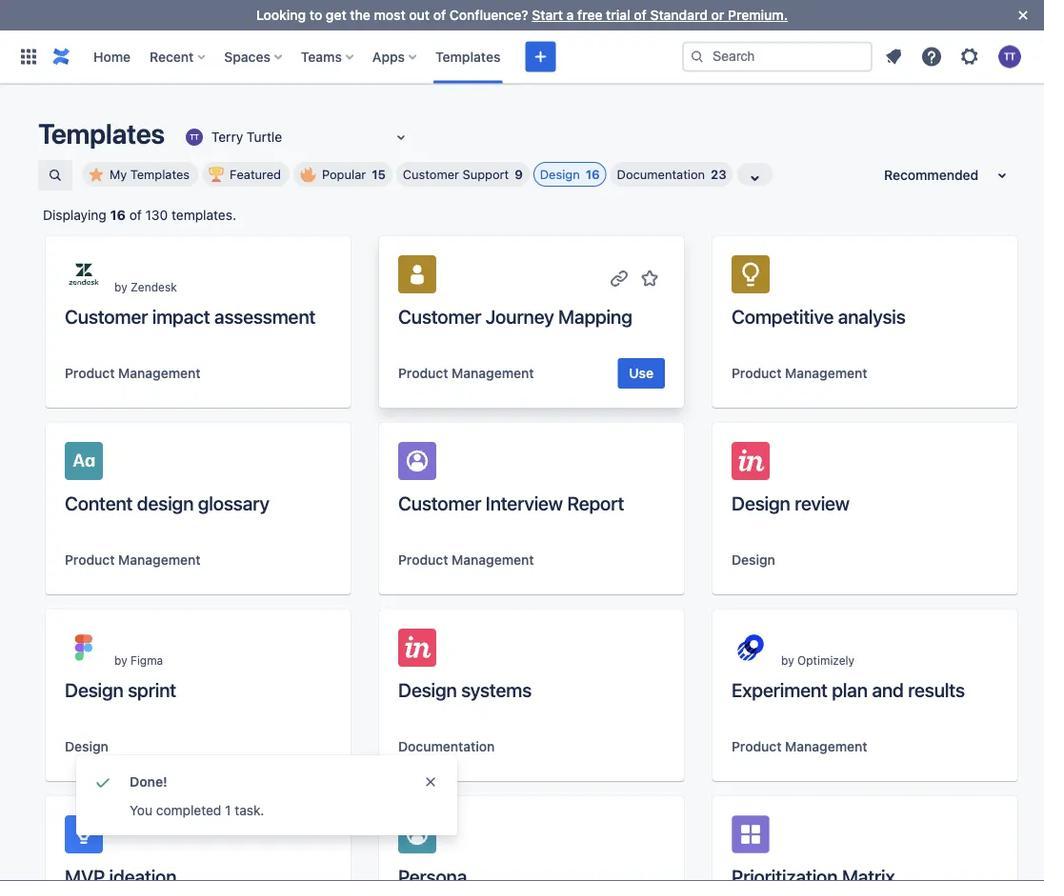 Task type: locate. For each thing, give the bounding box(es) containing it.
you completed 1 task.
[[130, 803, 264, 818]]

1 vertical spatial documentation
[[398, 739, 495, 755]]

product management button for customer interview report
[[398, 551, 534, 570]]

share link image
[[608, 267, 631, 290]]

recommended
[[884, 167, 979, 183]]

templates down confluence?
[[435, 49, 501, 64]]

recent button
[[144, 41, 213, 72]]

content design glossary
[[65, 492, 269, 514]]

0 horizontal spatial use button
[[284, 732, 332, 762]]

design for systems
[[398, 678, 457, 701]]

product management button down design
[[65, 551, 201, 570]]

130
[[145, 207, 168, 223]]

design
[[137, 492, 194, 514]]

use up star mvp ideation icon
[[296, 739, 320, 755]]

management for customer interview report
[[452, 552, 534, 568]]

customer left journey
[[398, 305, 481, 327]]

templates
[[435, 49, 501, 64], [38, 117, 165, 150], [130, 167, 190, 181]]

by for experiment
[[781, 654, 794, 667]]

terry
[[211, 129, 243, 145]]

of right trial
[[634, 7, 647, 23]]

0 horizontal spatial 16
[[110, 207, 126, 223]]

product management button
[[65, 364, 201, 383], [398, 364, 534, 383], [732, 364, 867, 383], [65, 551, 201, 570], [398, 551, 534, 570], [732, 737, 867, 756]]

use
[[629, 365, 654, 381], [296, 739, 320, 755]]

premium.
[[728, 7, 788, 23]]

most
[[374, 7, 406, 23]]

1 vertical spatial use button
[[284, 732, 332, 762]]

displaying 16 of 130 templates.
[[43, 207, 236, 223]]

0 horizontal spatial of
[[129, 207, 142, 223]]

customer down by zendesk
[[65, 305, 148, 327]]

1 horizontal spatial design button
[[732, 551, 775, 570]]

documentation up dismiss image
[[398, 739, 495, 755]]

1 vertical spatial use
[[296, 739, 320, 755]]

management for content design glossary
[[118, 552, 201, 568]]

2 vertical spatial templates
[[130, 167, 190, 181]]

product management button down competitive
[[732, 364, 867, 383]]

start a free trial of standard or premium. link
[[532, 7, 788, 23]]

documentation 23
[[617, 167, 727, 181]]

design down by figma
[[65, 678, 124, 701]]

product
[[65, 365, 115, 381], [398, 365, 448, 381], [732, 365, 782, 381], [65, 552, 115, 568], [398, 552, 448, 568], [732, 739, 782, 755]]

interview
[[486, 492, 563, 514]]

product management down design
[[65, 552, 201, 568]]

customer for customer journey mapping
[[398, 305, 481, 327]]

design left review
[[732, 492, 790, 514]]

16 left '130'
[[110, 207, 126, 223]]

create image
[[529, 45, 552, 68]]

settings icon image
[[958, 45, 981, 68]]

1
[[225, 803, 231, 818]]

by left the zendesk
[[114, 280, 127, 293]]

recent
[[150, 49, 194, 64]]

displaying
[[43, 207, 106, 223]]

0 horizontal spatial documentation
[[398, 739, 495, 755]]

journey
[[486, 305, 554, 327]]

free
[[577, 7, 603, 23]]

home link
[[88, 41, 136, 72]]

design
[[540, 167, 580, 181], [732, 492, 790, 514], [732, 552, 775, 568], [65, 678, 124, 701], [398, 678, 457, 701], [65, 739, 108, 755]]

customer interview report
[[398, 492, 624, 514]]

product for customer impact assessment
[[65, 365, 115, 381]]

product management for content design glossary
[[65, 552, 201, 568]]

standard
[[650, 7, 708, 23]]

management down competitive analysis
[[785, 365, 867, 381]]

design for 16
[[540, 167, 580, 181]]

star customer journey mapping image
[[638, 267, 661, 290]]

management down customer interview report
[[452, 552, 534, 568]]

product management button down customer interview report
[[398, 551, 534, 570]]

design up the success icon
[[65, 739, 108, 755]]

customer for customer support 9
[[403, 167, 459, 181]]

design down design review
[[732, 552, 775, 568]]

0 vertical spatial 16
[[586, 167, 600, 181]]

recommended button
[[873, 160, 1025, 191]]

product management for competitive analysis
[[732, 365, 867, 381]]

design systems
[[398, 678, 532, 701]]

templates up the my
[[38, 117, 165, 150]]

management
[[118, 365, 201, 381], [452, 365, 534, 381], [785, 365, 867, 381], [118, 552, 201, 568], [452, 552, 534, 568], [785, 739, 867, 755]]

help icon image
[[920, 45, 943, 68]]

0 vertical spatial templates
[[435, 49, 501, 64]]

spaces
[[224, 49, 270, 64]]

design right 9
[[540, 167, 580, 181]]

1 horizontal spatial 16
[[586, 167, 600, 181]]

of right out
[[433, 7, 446, 23]]

of
[[433, 7, 446, 23], [634, 7, 647, 23], [129, 207, 142, 223]]

design for sprint
[[65, 678, 124, 701]]

by up experiment
[[781, 654, 794, 667]]

by
[[114, 280, 127, 293], [114, 654, 127, 667], [781, 654, 794, 667]]

0 vertical spatial use button
[[618, 358, 665, 389]]

product management for customer impact assessment
[[65, 365, 201, 381]]

my templates button
[[82, 162, 198, 187]]

design sprint
[[65, 678, 176, 701]]

9
[[515, 167, 523, 181]]

customer support 9
[[403, 167, 523, 181]]

0 vertical spatial use
[[629, 365, 654, 381]]

2 horizontal spatial of
[[634, 7, 647, 23]]

product management button down impact
[[65, 364, 201, 383]]

product management button down customer journey mapping
[[398, 364, 534, 383]]

management down the experiment plan and results
[[785, 739, 867, 755]]

confluence image
[[50, 45, 72, 68], [50, 45, 72, 68]]

dismiss image
[[423, 775, 438, 790]]

use button for customer journey mapping
[[618, 358, 665, 389]]

by zendesk
[[114, 280, 177, 293]]

documentation left '23'
[[617, 167, 705, 181]]

16
[[586, 167, 600, 181], [110, 207, 126, 223]]

documentation
[[617, 167, 705, 181], [398, 739, 495, 755]]

0 horizontal spatial design button
[[65, 737, 108, 756]]

design review
[[732, 492, 850, 514]]

0 vertical spatial documentation
[[617, 167, 705, 181]]

customer
[[403, 167, 459, 181], [65, 305, 148, 327], [398, 305, 481, 327], [398, 492, 481, 514]]

product management down competitive
[[732, 365, 867, 381]]

customer down open "image"
[[403, 167, 459, 181]]

product management button for experiment plan and results
[[732, 737, 867, 756]]

you
[[130, 803, 152, 818]]

1 horizontal spatial use
[[629, 365, 654, 381]]

by left "figma"
[[114, 654, 127, 667]]

close image
[[1012, 4, 1035, 27]]

management down design
[[118, 552, 201, 568]]

use button up star mvp ideation icon
[[284, 732, 332, 762]]

16 right 9
[[586, 167, 600, 181]]

1 horizontal spatial use button
[[618, 358, 665, 389]]

use button down mapping
[[618, 358, 665, 389]]

success image
[[91, 771, 114, 794]]

0 horizontal spatial use
[[296, 739, 320, 755]]

product management down customer interview report
[[398, 552, 534, 568]]

product management down impact
[[65, 365, 201, 381]]

15
[[372, 167, 386, 181]]

design button up the success icon
[[65, 737, 108, 756]]

apps
[[372, 49, 405, 64]]

banner containing home
[[0, 30, 1044, 84]]

use button
[[618, 358, 665, 389], [284, 732, 332, 762]]

management down impact
[[118, 365, 201, 381]]

product management button down experiment
[[732, 737, 867, 756]]

1 vertical spatial 16
[[110, 207, 126, 223]]

templates up '130'
[[130, 167, 190, 181]]

my templates
[[110, 167, 190, 181]]

product management
[[65, 365, 201, 381], [398, 365, 534, 381], [732, 365, 867, 381], [65, 552, 201, 568], [398, 552, 534, 568], [732, 739, 867, 755]]

to
[[310, 7, 322, 23]]

of left '130'
[[129, 207, 142, 223]]

teams
[[301, 49, 342, 64]]

analysis
[[838, 305, 906, 327]]

product management down customer journey mapping
[[398, 365, 534, 381]]

product management down experiment
[[732, 739, 867, 755]]

appswitcher icon image
[[17, 45, 40, 68]]

0 vertical spatial design button
[[732, 551, 775, 570]]

design up 'documentation' button
[[398, 678, 457, 701]]

design button down design review
[[732, 551, 775, 570]]

None text field
[[183, 128, 186, 147]]

use down mapping
[[629, 365, 654, 381]]

design button
[[732, 551, 775, 570], [65, 737, 108, 756]]

featured
[[230, 167, 281, 181]]

banner
[[0, 30, 1044, 84]]

customer left interview at the bottom of the page
[[398, 492, 481, 514]]

templates.
[[172, 207, 236, 223]]

1 horizontal spatial documentation
[[617, 167, 705, 181]]



Task type: describe. For each thing, give the bounding box(es) containing it.
glossary
[[198, 492, 269, 514]]

16 for design
[[586, 167, 600, 181]]

apps button
[[367, 41, 424, 72]]

impact
[[152, 305, 210, 327]]

16 for displaying
[[110, 207, 126, 223]]

customer journey mapping
[[398, 305, 632, 327]]

by for customer
[[114, 280, 127, 293]]

completed
[[156, 803, 221, 818]]

product for content design glossary
[[65, 552, 115, 568]]

management for experiment plan and results
[[785, 739, 867, 755]]

templates inside global element
[[435, 49, 501, 64]]

product for customer interview report
[[398, 552, 448, 568]]

product for experiment plan and results
[[732, 739, 782, 755]]

product management button for competitive analysis
[[732, 364, 867, 383]]

out
[[409, 7, 430, 23]]

use for customer journey mapping
[[629, 365, 654, 381]]

design for review
[[732, 492, 790, 514]]

1 vertical spatial design button
[[65, 737, 108, 756]]

the
[[350, 7, 370, 23]]

zendesk
[[131, 280, 177, 293]]

use for design sprint
[[296, 739, 320, 755]]

1 horizontal spatial of
[[433, 7, 446, 23]]

home
[[93, 49, 131, 64]]

support
[[463, 167, 509, 181]]

featured button
[[202, 162, 290, 187]]

customer for customer interview report
[[398, 492, 481, 514]]

results
[[908, 678, 965, 701]]

documentation button
[[398, 737, 495, 756]]

notification icon image
[[882, 45, 905, 68]]

my
[[110, 167, 127, 181]]

your profile and preferences image
[[998, 45, 1021, 68]]

23
[[711, 167, 727, 181]]

experiment plan and results
[[732, 678, 965, 701]]

trial
[[606, 7, 630, 23]]

looking to get the most out of confluence? start a free trial of standard or premium.
[[256, 7, 788, 23]]

open image
[[390, 126, 412, 149]]

share link image
[[274, 827, 297, 850]]

competitive analysis
[[732, 305, 906, 327]]

search image
[[690, 49, 705, 64]]

systems
[[461, 678, 532, 701]]

by figma
[[114, 654, 163, 667]]

customer impact assessment
[[65, 305, 316, 327]]

mapping
[[558, 305, 632, 327]]

turtle
[[247, 129, 282, 145]]

documentation for documentation
[[398, 739, 495, 755]]

more categories image
[[744, 167, 767, 190]]

sprint
[[128, 678, 176, 701]]

assessment
[[214, 305, 316, 327]]

product management for experiment plan and results
[[732, 739, 867, 755]]

report
[[567, 492, 624, 514]]

teams button
[[295, 41, 361, 72]]

product management for customer interview report
[[398, 552, 534, 568]]

1 vertical spatial templates
[[38, 117, 165, 150]]

product management button for customer impact assessment
[[65, 364, 201, 383]]

and
[[872, 678, 904, 701]]

management down customer journey mapping
[[452, 365, 534, 381]]

documentation for documentation 23
[[617, 167, 705, 181]]

management for customer impact assessment
[[118, 365, 201, 381]]

content
[[65, 492, 133, 514]]

star mvp ideation image
[[305, 827, 328, 850]]

task.
[[235, 803, 264, 818]]

customer for customer impact assessment
[[65, 305, 148, 327]]

get
[[326, 7, 346, 23]]

confluence?
[[449, 7, 528, 23]]

looking
[[256, 7, 306, 23]]

templates inside button
[[130, 167, 190, 181]]

Search field
[[682, 41, 873, 72]]

optimizely
[[797, 654, 855, 667]]

done!
[[130, 774, 167, 790]]

open search bar image
[[48, 168, 63, 183]]

product management button for content design glossary
[[65, 551, 201, 570]]

experiment
[[732, 678, 828, 701]]

or
[[711, 7, 724, 23]]

popular
[[322, 167, 366, 181]]

by optimizely
[[781, 654, 855, 667]]

design 16
[[540, 167, 600, 181]]

management for competitive analysis
[[785, 365, 867, 381]]

a
[[567, 7, 574, 23]]

plan
[[832, 678, 868, 701]]

spaces button
[[218, 41, 289, 72]]

by for design
[[114, 654, 127, 667]]

product for competitive analysis
[[732, 365, 782, 381]]

terry turtle
[[211, 129, 282, 145]]

review
[[795, 492, 850, 514]]

start
[[532, 7, 563, 23]]

use button for design sprint
[[284, 732, 332, 762]]

competitive
[[732, 305, 834, 327]]

figma
[[131, 654, 163, 667]]

global element
[[11, 30, 678, 83]]

templates link
[[430, 41, 506, 72]]



Task type: vqa. For each thing, say whether or not it's contained in the screenshot.
the Teams
yes



